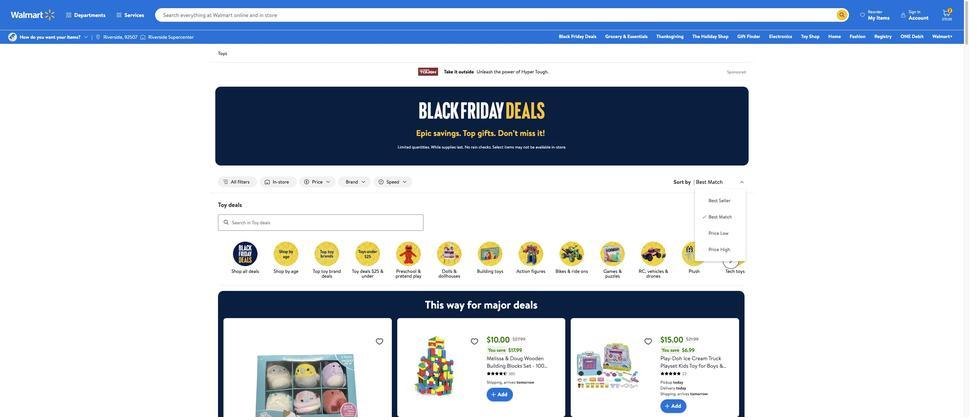 Task type: locate. For each thing, give the bounding box(es) containing it.
save for $10.00
[[497, 347, 506, 354]]

toy inside the toy deals $25 & under
[[352, 268, 359, 275]]

add down the shipping, arrives tomorrow
[[498, 391, 507, 399]]

shop all deals
[[231, 268, 259, 275]]

1 vertical spatial for
[[699, 362, 706, 370]]

1 you from the left
[[488, 347, 496, 354]]

deals right 'major'
[[513, 297, 538, 312]]

best right sort by |
[[696, 178, 707, 186]]

rc,
[[639, 268, 646, 275]]

2 toys from the left
[[736, 268, 745, 275]]

0 horizontal spatial for
[[467, 297, 481, 312]]

you inside you save $6.99 play-doh ice cream truck playset kids toy for boys & girls ages 3+, includes 20 tools and 5 colors
[[662, 347, 669, 354]]

and left "5"
[[674, 377, 682, 385]]

0 vertical spatial for
[[467, 297, 481, 312]]

blocks left in
[[487, 370, 502, 377]]

toys under 25 dollars image
[[356, 242, 380, 266]]

1 vertical spatial price
[[709, 230, 719, 237]]

deals
[[228, 201, 242, 209], [249, 268, 259, 275], [360, 268, 371, 275], [322, 273, 332, 280], [513, 297, 538, 312]]

home link
[[826, 33, 844, 40]]

save up melissa
[[497, 347, 506, 354]]

add button down delivery
[[661, 400, 687, 413]]

bikes & ride ons
[[556, 268, 588, 275]]

0 horizontal spatial save
[[497, 347, 506, 354]]

0 vertical spatial by
[[685, 178, 691, 186]]

toy right kids
[[690, 362, 698, 370]]

1 vertical spatial by
[[285, 268, 290, 275]]

1 horizontal spatial add
[[671, 403, 681, 410]]

today down "5"
[[676, 385, 686, 391]]

best match up best seller
[[696, 178, 723, 186]]

1 vertical spatial arrives
[[678, 391, 689, 397]]

2
[[949, 8, 951, 13]]

may
[[515, 144, 522, 150]]

by right sort
[[685, 178, 691, 186]]

top
[[463, 127, 476, 139], [313, 268, 320, 275]]

deals right all
[[249, 268, 259, 275]]

0 vertical spatial add
[[498, 391, 507, 399]]

shipping, down pickup
[[661, 391, 677, 397]]

price left low
[[709, 230, 719, 237]]

add button down the shapes in the right of the page
[[487, 388, 513, 402]]

Search search field
[[155, 8, 849, 22]]

top toy brand deals
[[313, 268, 341, 280]]

1 horizontal spatial and
[[674, 377, 682, 385]]

preschool & pretend play link
[[391, 242, 426, 280]]

shipping,
[[487, 380, 503, 385], [661, 391, 677, 397]]

match down seller
[[719, 214, 732, 221]]

0 horizontal spatial blocks
[[487, 370, 502, 377]]

& inside you save $6.99 play-doh ice cream truck playset kids toy for boys & girls ages 3+, includes 20 tools and 5 colors
[[720, 362, 723, 370]]

& right vehicles
[[665, 268, 668, 275]]

toy up 'search' image
[[218, 201, 227, 209]]

price left high
[[709, 246, 719, 253]]

1 vertical spatial |
[[694, 178, 695, 186]]

&
[[623, 33, 626, 40], [380, 268, 383, 275], [418, 268, 421, 275], [454, 268, 457, 275], [567, 268, 571, 275], [619, 268, 622, 275], [665, 268, 668, 275], [505, 355, 509, 362], [720, 362, 723, 370]]

all filters button
[[218, 177, 257, 187]]

price right "store" on the left
[[312, 179, 323, 185]]

0 horizontal spatial and
[[530, 370, 539, 377]]

delivery
[[661, 385, 675, 391]]

building inside you save $17.99 melissa & doug wooden building blocks set - 100 blocks in 4 colors and 9 shapes - fsc-certified materials
[[487, 362, 506, 370]]

0 horizontal spatial top
[[313, 268, 320, 275]]

1 vertical spatial -
[[505, 377, 507, 385]]

you up melissa
[[488, 347, 496, 354]]

4
[[509, 370, 512, 377]]

top toy brand deals image
[[315, 242, 339, 266]]

add button
[[487, 388, 513, 402], [661, 400, 687, 413]]

today
[[673, 380, 683, 385], [676, 385, 686, 391]]

colors inside you save $6.99 play-doh ice cream truck playset kids toy for boys & girls ages 3+, includes 20 tools and 5 colors
[[688, 377, 703, 385]]

toys for tech toys
[[736, 268, 745, 275]]

next slide for chipmodulewithimages list image
[[723, 253, 739, 269]]

1 horizontal spatial colors
[[688, 377, 703, 385]]

1 horizontal spatial add button
[[661, 400, 687, 413]]

deals left the $25
[[360, 268, 371, 275]]

2 vertical spatial price
[[709, 246, 719, 253]]

arrives inside pickup today delivery today shipping, arrives tomorrow
[[678, 391, 689, 397]]

& inside you save $17.99 melissa & doug wooden building blocks set - 100 blocks in 4 colors and 9 shapes - fsc-certified materials
[[505, 355, 509, 362]]

toy inside you save $6.99 play-doh ice cream truck playset kids toy for boys & girls ages 3+, includes 20 tools and 5 colors
[[690, 362, 698, 370]]

- right set
[[533, 362, 535, 370]]

0 horizontal spatial by
[[285, 268, 290, 275]]

add to cart image
[[663, 402, 671, 410]]

for right the 'way' at the left of the page
[[467, 297, 481, 312]]

2 you from the left
[[662, 347, 669, 354]]

deals down top toy brand deals image
[[322, 273, 332, 280]]

 image right 92507
[[140, 34, 146, 40]]

0 vertical spatial -
[[533, 362, 535, 370]]

| right "items?"
[[92, 34, 92, 40]]

1 horizontal spatial  image
[[140, 34, 146, 40]]

the
[[693, 33, 700, 40]]

toy right electronics link
[[801, 33, 808, 40]]

0 vertical spatial shipping,
[[487, 380, 503, 385]]

games and puzzles image
[[600, 242, 625, 266]]

0 vertical spatial best match
[[696, 178, 723, 186]]

rc, vehicles & drones link
[[636, 242, 671, 280]]

games
[[603, 268, 618, 275]]

2 save from the left
[[670, 347, 679, 354]]

deals inside the toy deals $25 & under
[[360, 268, 371, 275]]

0 horizontal spatial arrives
[[504, 380, 516, 385]]

arrives down 385
[[504, 380, 516, 385]]

0 horizontal spatial |
[[92, 34, 92, 40]]

top toy brand deals link
[[309, 242, 345, 280]]

top left toy
[[313, 268, 320, 275]]

colors
[[514, 370, 529, 377], [688, 377, 703, 385]]

 image
[[8, 33, 17, 42]]

toys right tech
[[736, 268, 745, 275]]

0 horizontal spatial add button
[[487, 388, 513, 402]]

you save $17.99 melissa & doug wooden building blocks set - 100 blocks in 4 colors and 9 shapes - fsc-certified materials
[[487, 347, 544, 392]]

by inside 'sort and filter section' element
[[685, 178, 691, 186]]

0 horizontal spatial colors
[[514, 370, 529, 377]]

option group
[[701, 195, 740, 256]]

ride-on toys image
[[560, 242, 584, 266]]

best left seller
[[709, 197, 718, 204]]

you up 'play-'
[[662, 347, 669, 354]]

save inside you save $17.99 melissa & doug wooden building blocks set - 100 blocks in 4 colors and 9 shapes - fsc-certified materials
[[497, 347, 506, 354]]

electronics
[[769, 33, 792, 40]]

best match button
[[695, 178, 746, 187]]

& right games
[[619, 268, 622, 275]]

building up the shapes in the right of the page
[[487, 362, 506, 370]]

building toys image
[[478, 242, 502, 266]]

top up no
[[463, 127, 476, 139]]

1 horizontal spatial you
[[662, 347, 669, 354]]

save up doh
[[670, 347, 679, 354]]

0 horizontal spatial you
[[488, 347, 496, 354]]

1 horizontal spatial for
[[699, 362, 706, 370]]

games & puzzles
[[603, 268, 622, 280]]

for inside you save $6.99 play-doh ice cream truck playset kids toy for boys & girls ages 3+, includes 20 tools and 5 colors
[[699, 362, 706, 370]]

tech toys image
[[723, 242, 747, 266]]

1 horizontal spatial save
[[670, 347, 679, 354]]

electronics link
[[766, 33, 795, 40]]

0 vertical spatial top
[[463, 127, 476, 139]]

bikes
[[556, 268, 566, 275]]

add down pickup today delivery today shipping, arrives tomorrow
[[671, 403, 681, 410]]

sort by |
[[674, 178, 695, 186]]

best
[[696, 178, 707, 186], [709, 197, 718, 204], [709, 214, 718, 221]]

1 horizontal spatial shipping,
[[661, 391, 677, 397]]

shop by age link
[[268, 242, 304, 275]]

services
[[125, 11, 144, 19]]

 image
[[140, 34, 146, 40], [95, 34, 101, 40]]

blocks up 385
[[507, 362, 522, 370]]

1 vertical spatial tomorrow
[[690, 391, 708, 397]]

arrives
[[504, 380, 516, 385], [678, 391, 689, 397]]

riverside supercenter
[[148, 34, 194, 40]]

best match right best match radio
[[709, 214, 732, 221]]

includes
[[694, 370, 714, 377]]

1 vertical spatial top
[[313, 268, 320, 275]]

action figures image
[[519, 242, 543, 266]]

| right sort
[[694, 178, 695, 186]]

price high
[[709, 246, 730, 253]]

toys
[[495, 268, 503, 275], [736, 268, 745, 275]]

- left 'fsc-' in the bottom of the page
[[505, 377, 507, 385]]

playset
[[661, 362, 677, 370]]

& right preschool
[[418, 268, 421, 275]]

for
[[467, 297, 481, 312], [699, 362, 706, 370]]

toy inside toy shop link
[[801, 33, 808, 40]]

and left the "9"
[[530, 370, 539, 377]]

1 horizontal spatial arrives
[[678, 391, 689, 397]]

building down building toys image
[[477, 268, 494, 275]]

while
[[431, 144, 441, 150]]

& left doug
[[505, 355, 509, 362]]

in-store button
[[260, 177, 297, 187]]

$70.00
[[942, 17, 952, 21]]

departments
[[74, 11, 105, 19]]

0 horizontal spatial add
[[498, 391, 507, 399]]

by left age
[[285, 268, 290, 275]]

filters
[[238, 179, 250, 185]]

0 vertical spatial tomorrow
[[517, 380, 534, 385]]

best match
[[696, 178, 723, 186], [709, 214, 732, 221]]

vehicles
[[648, 268, 664, 275]]

deals up 'search' image
[[228, 201, 242, 209]]

best right best match radio
[[709, 214, 718, 221]]

walmart+ link
[[930, 33, 956, 40]]

0 horizontal spatial toys
[[495, 268, 503, 275]]

1 vertical spatial shipping,
[[661, 391, 677, 397]]

under
[[362, 273, 374, 280]]

1 toys from the left
[[495, 268, 503, 275]]

1 vertical spatial building
[[487, 362, 506, 370]]

deals inside shop all deals link
[[249, 268, 259, 275]]

20
[[715, 370, 721, 377]]

you
[[37, 34, 44, 40]]

& right boys
[[720, 362, 723, 370]]

colors right "5"
[[688, 377, 703, 385]]

$17.99
[[508, 347, 522, 354]]

price inside dropdown button
[[312, 179, 323, 185]]

shipping, up add to cart icon
[[487, 380, 503, 385]]

1 horizontal spatial toys
[[736, 268, 745, 275]]

sign in account
[[909, 9, 929, 21]]

1 vertical spatial add
[[671, 403, 681, 410]]

in-
[[273, 179, 278, 185]]

0 vertical spatial best
[[696, 178, 707, 186]]

0 vertical spatial match
[[708, 178, 723, 186]]

 image left riverside,
[[95, 34, 101, 40]]

for left boys
[[699, 362, 706, 370]]

Search in Toy deals search field
[[218, 215, 424, 231]]

0 horizontal spatial shipping,
[[487, 380, 503, 385]]

add button for $10.00
[[487, 388, 513, 402]]

essentials
[[627, 33, 648, 40]]

save inside you save $6.99 play-doh ice cream truck playset kids toy for boys & girls ages 3+, includes 20 tools and 5 colors
[[670, 347, 679, 354]]

& right dolls
[[454, 268, 457, 275]]

fashion link
[[847, 33, 869, 40]]

add to cart image
[[490, 391, 498, 399]]

1 horizontal spatial by
[[685, 178, 691, 186]]

match up best seller
[[708, 178, 723, 186]]

$10.00 $27.99
[[487, 334, 526, 346]]

arrives down "5"
[[678, 391, 689, 397]]

brand button
[[338, 177, 371, 187]]

brand
[[346, 179, 358, 185]]

doug
[[510, 355, 523, 362]]

sort and filter section element
[[210, 171, 754, 193]]

0 vertical spatial |
[[92, 34, 92, 40]]

sign
[[909, 9, 916, 14]]

plush
[[689, 268, 700, 275]]

1 horizontal spatial tomorrow
[[690, 391, 708, 397]]

best inside dropdown button
[[696, 178, 707, 186]]

store.
[[556, 144, 566, 150]]

toy inside toy deals search box
[[218, 201, 227, 209]]

toys down building toys image
[[495, 268, 503, 275]]

& inside the rc, vehicles & drones
[[665, 268, 668, 275]]

1 vertical spatial best match
[[709, 214, 732, 221]]

brand
[[329, 268, 341, 275]]

you save $6.99 play-doh ice cream truck playset kids toy for boys & girls ages 3+, includes 20 tools and 5 colors
[[661, 347, 723, 385]]

speed
[[387, 179, 399, 185]]

toy deals $25 & under link
[[350, 242, 385, 280]]

deals inside top toy brand deals
[[322, 273, 332, 280]]

best seller
[[709, 197, 731, 204]]

add for $10.00
[[498, 391, 507, 399]]

building
[[477, 268, 494, 275], [487, 362, 506, 370]]

price for price high
[[709, 246, 719, 253]]

toy left under
[[352, 268, 359, 275]]

& inside dolls & dollhouses
[[454, 268, 457, 275]]

1 horizontal spatial |
[[694, 178, 695, 186]]

sign in to add to favorites list, melissa & doug wooden building blocks set - 100 blocks in 4 colors and 9 shapes - fsc-certified materials image
[[470, 337, 479, 346]]

& inside "preschool & pretend play"
[[418, 268, 421, 275]]

colors right 4 on the right bottom of page
[[514, 370, 529, 377]]

you inside you save $17.99 melissa & doug wooden building blocks set - 100 blocks in 4 colors and 9 shapes - fsc-certified materials
[[488, 347, 496, 354]]

& right the $25
[[380, 268, 383, 275]]

tech toys
[[726, 268, 745, 275]]

add button for $15.00
[[661, 400, 687, 413]]

1 save from the left
[[497, 347, 506, 354]]

0 horizontal spatial  image
[[95, 34, 101, 40]]

shop by age image
[[274, 242, 298, 266]]

0 vertical spatial price
[[312, 179, 323, 185]]

my
[[868, 14, 875, 21]]

Best Match radio
[[702, 214, 707, 219]]

home
[[829, 33, 841, 40]]



Task type: vqa. For each thing, say whether or not it's contained in the screenshot.
$ 2 48 70.9 ¢/Oz Fritos Corn Chips The Original 3.5 Oz
no



Task type: describe. For each thing, give the bounding box(es) containing it.
save for $15.00
[[670, 347, 679, 354]]

available
[[536, 144, 551, 150]]

truck
[[709, 355, 721, 362]]

bikes & ride ons link
[[554, 242, 590, 275]]

100
[[536, 362, 544, 370]]

tomorrow inside pickup today delivery today shipping, arrives tomorrow
[[690, 391, 708, 397]]

wooden
[[524, 355, 544, 362]]

dolls & dollhouses link
[[432, 242, 467, 280]]

colors inside you save $17.99 melissa & doug wooden building blocks set - 100 blocks in 4 colors and 9 shapes - fsc-certified materials
[[514, 370, 529, 377]]

pickup
[[661, 380, 672, 385]]

sign in to add to favorites list, play-doh ice cream truck playset kids toy for boys & girls ages 3+, includes 20 tools and 5 colors image
[[644, 337, 652, 346]]

ice
[[684, 355, 691, 362]]

 image for riverside, 92507
[[95, 34, 101, 40]]

5
[[684, 377, 687, 385]]

1 vertical spatial match
[[719, 214, 732, 221]]

by for sort
[[685, 178, 691, 186]]

 image for riverside supercenter
[[140, 34, 146, 40]]

ride
[[572, 268, 580, 275]]

1 horizontal spatial -
[[533, 362, 535, 370]]

pretend
[[396, 273, 412, 280]]

plush toys image
[[682, 242, 707, 266]]

and inside you save $6.99 play-doh ice cream truck playset kids toy for boys & girls ages 3+, includes 20 tools and 5 colors
[[674, 377, 682, 385]]

toy for toy deals
[[218, 201, 227, 209]]

all
[[231, 179, 236, 185]]

departments button
[[61, 7, 111, 23]]

search icon image
[[840, 12, 845, 18]]

Toy deals search field
[[210, 201, 754, 231]]

price for price low
[[709, 230, 719, 237]]

boys
[[707, 362, 718, 370]]

tools
[[661, 377, 673, 385]]

$6.99
[[682, 347, 695, 354]]

price button
[[299, 177, 336, 187]]

& inside the games & puzzles
[[619, 268, 622, 275]]

Walmart Site-Wide search field
[[155, 8, 849, 22]]

toys for building toys
[[495, 268, 503, 275]]

dolls and dollhouses image
[[437, 242, 462, 266]]

sort
[[674, 178, 684, 186]]

top inside top toy brand deals
[[313, 268, 320, 275]]

rain
[[471, 144, 478, 150]]

reorder
[[868, 9, 883, 14]]

2 $70.00
[[942, 8, 952, 21]]

sign in to add to favorites list, squishmallows little plush value box - 5-5in squishmallows 1-5in fuzz a mallow walmart multicolor image
[[375, 337, 384, 346]]

fashion
[[850, 33, 866, 40]]

drones
[[646, 273, 661, 280]]

toy for toy shop
[[801, 33, 808, 40]]

age
[[291, 268, 299, 275]]

in-store
[[273, 179, 289, 185]]

1 horizontal spatial blocks
[[507, 362, 522, 370]]

in
[[917, 9, 921, 14]]

and inside you save $17.99 melissa & doug wooden building blocks set - 100 blocks in 4 colors and 9 shapes - fsc-certified materials
[[530, 370, 539, 377]]

9
[[540, 370, 543, 377]]

price for price
[[312, 179, 323, 185]]

best match inside dropdown button
[[696, 178, 723, 186]]

1 horizontal spatial top
[[463, 127, 476, 139]]

shipping, inside pickup today delivery today shipping, arrives tomorrow
[[661, 391, 677, 397]]

limited
[[398, 144, 411, 150]]

building toys
[[477, 268, 503, 275]]

registry link
[[871, 33, 895, 40]]

preschool & pretend play
[[396, 268, 421, 280]]

preschool toys image
[[396, 242, 421, 266]]

radio-controlled, vehicles and drones image
[[641, 242, 666, 266]]

items
[[505, 144, 514, 150]]

limited quantities. while supplies last. no rain checks. select items may not be available in-store.
[[398, 144, 566, 150]]

match inside dropdown button
[[708, 178, 723, 186]]

materials
[[487, 385, 508, 392]]

black friday deals link
[[556, 33, 600, 40]]

figures
[[531, 268, 545, 275]]

& inside the toy deals $25 & under
[[380, 268, 383, 275]]

0 vertical spatial building
[[477, 268, 494, 275]]

play
[[413, 273, 421, 280]]

in
[[503, 370, 508, 377]]

action
[[517, 268, 530, 275]]

add for $15.00
[[671, 403, 681, 410]]

not
[[523, 144, 529, 150]]

shop right holiday on the top right of page
[[718, 33, 729, 40]]

$25
[[372, 268, 379, 275]]

$15.00
[[661, 334, 684, 346]]

do
[[30, 34, 36, 40]]

plush link
[[677, 242, 712, 275]]

shop by age
[[274, 268, 299, 275]]

you for $15.00
[[662, 347, 669, 354]]

walmart black friday deals for days image
[[419, 102, 545, 119]]

action figures
[[517, 268, 545, 275]]

rc, vehicles & drones
[[639, 268, 668, 280]]

today left "5"
[[673, 380, 683, 385]]

play-
[[661, 355, 672, 362]]

toys
[[218, 50, 227, 57]]

you for $10.00
[[488, 347, 496, 354]]

gift
[[738, 33, 746, 40]]

the holiday shop
[[693, 33, 729, 40]]

account
[[909, 14, 929, 21]]

& left 'ride'
[[567, 268, 571, 275]]

be
[[530, 144, 535, 150]]

all
[[243, 268, 248, 275]]

pickup today delivery today shipping, arrives tomorrow
[[661, 380, 708, 397]]

black
[[559, 33, 570, 40]]

dolls
[[442, 268, 452, 275]]

shop left age
[[274, 268, 284, 275]]

shop left home
[[809, 33, 820, 40]]

option group containing best seller
[[701, 195, 740, 256]]

shop left all
[[231, 268, 242, 275]]

high
[[720, 246, 730, 253]]

2 vertical spatial best
[[709, 214, 718, 221]]

& right grocery at the top right of page
[[623, 33, 626, 40]]

toy for toy deals $25 & under
[[352, 268, 359, 275]]

select
[[493, 144, 504, 150]]

gifts.
[[478, 127, 496, 139]]

black friday deals
[[559, 33, 597, 40]]

search image
[[224, 220, 229, 225]]

checks.
[[479, 144, 492, 150]]

0 horizontal spatial tomorrow
[[517, 380, 534, 385]]

how
[[20, 34, 29, 40]]

in-
[[552, 144, 556, 150]]

store
[[278, 179, 289, 185]]

gift finder link
[[734, 33, 763, 40]]

epic
[[416, 127, 432, 139]]

1 vertical spatial best
[[709, 197, 718, 204]]

one debit link
[[898, 33, 927, 40]]

0 vertical spatial arrives
[[504, 380, 516, 385]]

92507
[[125, 34, 137, 40]]

by for shop
[[285, 268, 290, 275]]

0 horizontal spatial -
[[505, 377, 507, 385]]

action figures link
[[513, 242, 549, 275]]

shop all deals image
[[233, 242, 258, 266]]

shop all deals link
[[228, 242, 263, 275]]

puzzles
[[605, 273, 620, 280]]

| inside 'sort and filter section' element
[[694, 178, 695, 186]]

deals inside toy deals search box
[[228, 201, 242, 209]]

sponsored
[[727, 69, 746, 75]]

3+,
[[686, 370, 693, 377]]

one debit
[[901, 33, 924, 40]]

your
[[57, 34, 66, 40]]

$27.99
[[513, 336, 526, 343]]

savings.
[[434, 127, 461, 139]]

thanksgiving link
[[654, 33, 687, 40]]

building toys link
[[473, 242, 508, 275]]

doh
[[672, 355, 682, 362]]

toy deals $25 & under
[[352, 268, 383, 280]]

gift finder
[[738, 33, 760, 40]]

walmart image
[[11, 10, 55, 20]]



